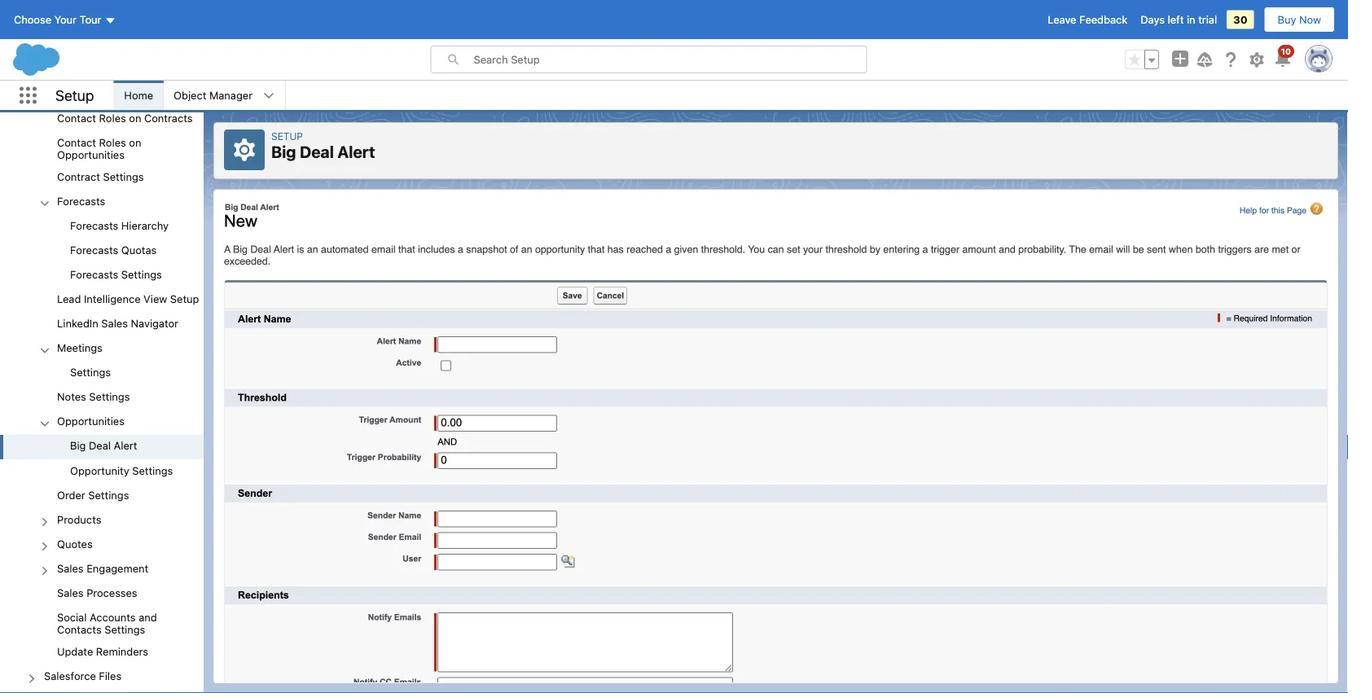 Task type: locate. For each thing, give the bounding box(es) containing it.
forecasts inside forecasts quotas 'link'
[[70, 244, 118, 256]]

1 contact from the top
[[57, 111, 96, 124]]

2 opportunities from the top
[[57, 415, 125, 428]]

contact inside "contact roles on opportunities"
[[57, 136, 96, 148]]

sales down intelligence
[[101, 317, 128, 330]]

settings for forecasts settings
[[121, 268, 162, 281]]

1 horizontal spatial alert
[[338, 142, 375, 161]]

meetings tree item
[[0, 337, 204, 386]]

and
[[139, 612, 157, 624]]

1 vertical spatial setup
[[271, 130, 303, 142]]

manager
[[209, 89, 253, 101]]

sales processes link
[[57, 587, 137, 602]]

sales
[[101, 317, 128, 330], [57, 562, 84, 575], [57, 587, 84, 599]]

on down contact roles on contracts link
[[129, 136, 141, 148]]

2 on from the top
[[129, 136, 141, 148]]

buy
[[1278, 13, 1297, 26]]

on down 'home'
[[129, 111, 141, 124]]

contracts
[[144, 111, 193, 124]]

service image
[[0, 690, 204, 694]]

0 vertical spatial setup
[[55, 87, 94, 104]]

0 vertical spatial big
[[271, 142, 296, 161]]

1 vertical spatial big
[[70, 440, 86, 452]]

deal inside tree item
[[89, 440, 111, 452]]

forecasts
[[57, 195, 105, 207], [70, 219, 118, 231], [70, 244, 118, 256], [70, 268, 118, 281]]

roles for contracts
[[99, 111, 126, 124]]

order settings link
[[57, 489, 129, 504]]

settings down the quotas
[[121, 268, 162, 281]]

forecasts down contract
[[57, 195, 105, 207]]

opportunity settings link
[[70, 464, 173, 479]]

0 horizontal spatial alert
[[114, 440, 137, 452]]

leave
[[1048, 13, 1077, 26]]

home link
[[114, 81, 163, 110]]

deal
[[300, 142, 334, 161], [89, 440, 111, 452]]

big deal alert link
[[70, 440, 137, 455]]

settings down settings link
[[89, 391, 130, 403]]

group
[[0, 0, 204, 665], [1126, 50, 1160, 69], [0, 214, 204, 288], [0, 435, 204, 484]]

0 vertical spatial alert
[[338, 142, 375, 161]]

intelligence
[[84, 293, 141, 305]]

opportunities link
[[57, 415, 125, 430]]

1 vertical spatial on
[[129, 136, 141, 148]]

on inside "contact roles on opportunities"
[[129, 136, 141, 148]]

1 vertical spatial roles
[[99, 136, 126, 148]]

1 horizontal spatial big
[[271, 142, 296, 161]]

alert inside 'setup big deal alert'
[[338, 142, 375, 161]]

2 horizontal spatial setup
[[271, 130, 303, 142]]

social accounts and contacts settings
[[57, 612, 157, 636]]

settings link
[[70, 366, 111, 381]]

10 button
[[1274, 45, 1295, 69]]

0 vertical spatial on
[[129, 111, 141, 124]]

days
[[1141, 13, 1166, 26]]

contact roles on contracts
[[57, 111, 193, 124]]

opportunities
[[57, 148, 125, 160], [57, 415, 125, 428]]

contact roles on opportunities
[[57, 136, 141, 160]]

forecasts tree item
[[0, 190, 204, 288]]

settings inside the opportunities tree item
[[132, 464, 173, 477]]

roles inside "contact roles on opportunities"
[[99, 136, 126, 148]]

alert
[[338, 142, 375, 161], [114, 440, 137, 452]]

forecasts settings link
[[70, 268, 162, 283]]

settings up notes settings
[[70, 366, 111, 379]]

setup
[[55, 87, 94, 104], [271, 130, 303, 142], [170, 293, 199, 305]]

choose your tour
[[14, 13, 101, 26]]

alert inside tree item
[[114, 440, 137, 452]]

contract settings link
[[57, 170, 144, 185]]

meetings
[[57, 342, 103, 354]]

reminders
[[96, 646, 148, 658]]

deal down setup link
[[300, 142, 334, 161]]

sales inside 'link'
[[57, 587, 84, 599]]

0 vertical spatial contact
[[57, 111, 96, 124]]

1 vertical spatial alert
[[114, 440, 137, 452]]

0 horizontal spatial big
[[70, 440, 86, 452]]

0 vertical spatial opportunities
[[57, 148, 125, 160]]

big
[[271, 142, 296, 161], [70, 440, 86, 452]]

settings inside meetings tree item
[[70, 366, 111, 379]]

2 contact from the top
[[57, 136, 96, 148]]

forecasts up forecasts settings
[[70, 244, 118, 256]]

roles
[[99, 111, 126, 124], [99, 136, 126, 148]]

1 opportunities from the top
[[57, 148, 125, 160]]

1 vertical spatial sales
[[57, 562, 84, 575]]

deal up opportunity
[[89, 440, 111, 452]]

0 vertical spatial deal
[[300, 142, 334, 161]]

2 vertical spatial setup
[[170, 293, 199, 305]]

trial
[[1199, 13, 1218, 26]]

salesforce files
[[44, 670, 122, 682]]

forecasts settings
[[70, 268, 162, 281]]

opportunities down notes settings link
[[57, 415, 125, 428]]

settings inside forecasts tree item
[[121, 268, 162, 281]]

forecasts hierarchy
[[70, 219, 169, 231]]

forecasts down forecasts quotas 'link' at the left of the page
[[70, 268, 118, 281]]

settings up reminders
[[105, 624, 145, 636]]

forecasts for forecasts quotas
[[70, 244, 118, 256]]

settings
[[103, 170, 144, 182], [121, 268, 162, 281], [70, 366, 111, 379], [89, 391, 130, 403], [132, 464, 173, 477], [88, 489, 129, 501], [105, 624, 145, 636]]

object manager
[[174, 89, 253, 101]]

settings down opportunity
[[88, 489, 129, 501]]

Search Setup text field
[[474, 46, 867, 73]]

setup big deal alert
[[271, 130, 375, 161]]

settings for opportunity settings
[[132, 464, 173, 477]]

1 on from the top
[[129, 111, 141, 124]]

opportunities inside "contact roles on opportunities"
[[57, 148, 125, 160]]

1 roles from the top
[[99, 111, 126, 124]]

sales up social
[[57, 587, 84, 599]]

2 roles from the top
[[99, 136, 126, 148]]

big deal alert
[[70, 440, 137, 452]]

forecasts inside forecasts hierarchy link
[[70, 219, 118, 231]]

quotes
[[57, 538, 93, 550]]

buy now button
[[1265, 7, 1336, 33]]

home
[[124, 89, 153, 101]]

processes
[[87, 587, 137, 599]]

buy now
[[1278, 13, 1322, 26]]

contact
[[57, 111, 96, 124], [57, 136, 96, 148]]

settings right opportunity
[[132, 464, 173, 477]]

big down setup link
[[271, 142, 296, 161]]

object manager link
[[164, 81, 263, 110]]

order
[[57, 489, 85, 501]]

on
[[129, 111, 141, 124], [129, 136, 141, 148]]

contact up "contact roles on opportunities"
[[57, 111, 96, 124]]

sales engagement link
[[57, 562, 149, 577]]

big deal alert tree item
[[0, 435, 204, 460]]

forecasts down forecasts link
[[70, 219, 118, 231]]

contact roles on opportunities link
[[57, 136, 204, 160]]

2 vertical spatial sales
[[57, 587, 84, 599]]

sales for processes
[[57, 587, 84, 599]]

on for opportunities
[[129, 136, 141, 148]]

settings down contact roles on opportunities link
[[103, 170, 144, 182]]

roles down contact roles on contracts link
[[99, 136, 126, 148]]

roles up "contact roles on opportunities"
[[99, 111, 126, 124]]

0 vertical spatial sales
[[101, 317, 128, 330]]

1 vertical spatial contact
[[57, 136, 96, 148]]

big down the opportunities link on the bottom
[[70, 440, 86, 452]]

linkedin sales navigator
[[57, 317, 179, 330]]

opportunities up 'contract settings'
[[57, 148, 125, 160]]

forecasts inside forecasts settings link
[[70, 268, 118, 281]]

0 horizontal spatial deal
[[89, 440, 111, 452]]

sales down quotes link
[[57, 562, 84, 575]]

contact up contract
[[57, 136, 96, 148]]

sales processes
[[57, 587, 137, 599]]

1 horizontal spatial setup
[[170, 293, 199, 305]]

10
[[1282, 46, 1292, 56]]

lead intelligence view setup link
[[57, 293, 199, 308]]

1 vertical spatial deal
[[89, 440, 111, 452]]

days left in trial
[[1141, 13, 1218, 26]]

big inside 'setup big deal alert'
[[271, 142, 296, 161]]

your
[[54, 13, 77, 26]]

0 vertical spatial roles
[[99, 111, 126, 124]]

1 vertical spatial opportunities
[[57, 415, 125, 428]]

update
[[57, 646, 93, 658]]

1 horizontal spatial deal
[[300, 142, 334, 161]]

setup inside 'setup big deal alert'
[[271, 130, 303, 142]]

0 horizontal spatial setup
[[55, 87, 94, 104]]

sales inside "link"
[[57, 562, 84, 575]]

opportunity settings
[[70, 464, 173, 477]]



Task type: vqa. For each thing, say whether or not it's contained in the screenshot.
Deal within 'tree item'
yes



Task type: describe. For each thing, give the bounding box(es) containing it.
contacts
[[57, 624, 102, 636]]

contact roles on contracts link
[[57, 111, 193, 126]]

social accounts and contacts settings link
[[57, 612, 204, 636]]

settings for order settings
[[88, 489, 129, 501]]

forecasts link
[[57, 195, 105, 209]]

notes
[[57, 391, 86, 403]]

linkedin sales navigator link
[[57, 317, 179, 332]]

quotas
[[121, 244, 157, 256]]

feedback
[[1080, 13, 1128, 26]]

leave feedback
[[1048, 13, 1128, 26]]

roles for opportunities
[[99, 136, 126, 148]]

navigator
[[131, 317, 179, 330]]

forecasts quotas link
[[70, 244, 157, 259]]

lead
[[57, 293, 81, 305]]

contact for contact roles on contracts
[[57, 111, 96, 124]]

forecasts hierarchy link
[[70, 219, 169, 234]]

sales for engagement
[[57, 562, 84, 575]]

salesforce files link
[[44, 670, 122, 685]]

salesforce
[[44, 670, 96, 682]]

group containing contact roles on contracts
[[0, 0, 204, 665]]

leave feedback link
[[1048, 13, 1128, 26]]

notes settings link
[[57, 391, 130, 406]]

opportunities tree item
[[0, 411, 204, 484]]

forecasts for forecasts settings
[[70, 268, 118, 281]]

settings inside social accounts and contacts settings
[[105, 624, 145, 636]]

tour
[[80, 13, 101, 26]]

sales engagement
[[57, 562, 149, 575]]

setup for setup big deal alert
[[271, 130, 303, 142]]

object
[[174, 89, 207, 101]]

contact for contact roles on opportunities
[[57, 136, 96, 148]]

in
[[1188, 13, 1196, 26]]

30
[[1234, 13, 1248, 26]]

settings for contract settings
[[103, 170, 144, 182]]

opportunity
[[70, 464, 129, 477]]

accounts
[[90, 612, 136, 624]]

left
[[1168, 13, 1185, 26]]

notes settings
[[57, 391, 130, 403]]

on for contracts
[[129, 111, 141, 124]]

big inside tree item
[[70, 440, 86, 452]]

lead intelligence view setup
[[57, 293, 199, 305]]

products
[[57, 513, 101, 526]]

forecasts quotas
[[70, 244, 157, 256]]

engagement
[[87, 562, 149, 575]]

deal inside 'setup big deal alert'
[[300, 142, 334, 161]]

quotes link
[[57, 538, 93, 553]]

hierarchy
[[121, 219, 169, 231]]

update reminders
[[57, 646, 148, 658]]

order settings
[[57, 489, 129, 501]]

group containing forecasts hierarchy
[[0, 214, 204, 288]]

social
[[57, 612, 87, 624]]

contract
[[57, 170, 100, 182]]

choose
[[14, 13, 51, 26]]

setup link
[[271, 130, 303, 142]]

contract settings
[[57, 170, 144, 182]]

opportunities inside tree item
[[57, 415, 125, 428]]

forecasts for forecasts hierarchy
[[70, 219, 118, 231]]

settings for notes settings
[[89, 391, 130, 403]]

forecasts for forecasts link
[[57, 195, 105, 207]]

products link
[[57, 513, 101, 528]]

view
[[144, 293, 167, 305]]

now
[[1300, 13, 1322, 26]]

files
[[99, 670, 122, 682]]

meetings link
[[57, 342, 103, 357]]

update reminders link
[[57, 646, 148, 660]]

setup for setup
[[55, 87, 94, 104]]

linkedin
[[57, 317, 98, 330]]

choose your tour button
[[13, 7, 117, 33]]

group containing big deal alert
[[0, 435, 204, 484]]

setup inside group
[[170, 293, 199, 305]]



